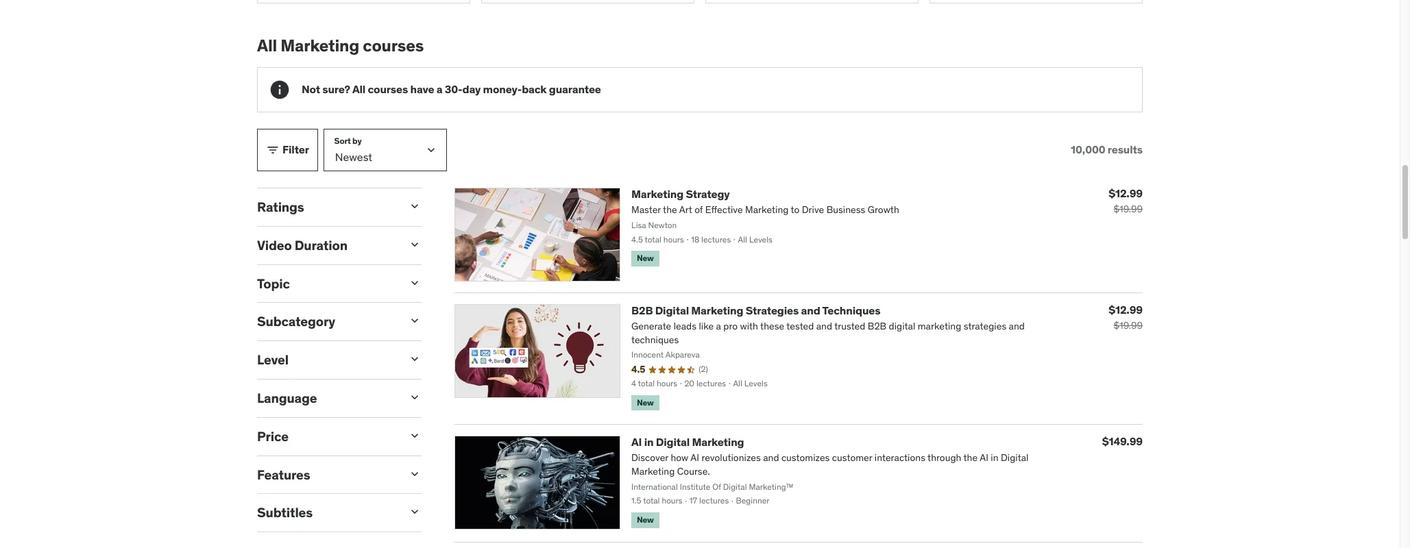Task type: vqa. For each thing, say whether or not it's contained in the screenshot.
length on the top left of page
no



Task type: describe. For each thing, give the bounding box(es) containing it.
b2b
[[632, 304, 653, 318]]

$12.99 for marketing strategy
[[1109, 187, 1143, 200]]

0 vertical spatial digital
[[655, 304, 689, 318]]

b2b digital marketing strategies and techniques
[[632, 304, 881, 318]]

topic
[[257, 275, 290, 292]]

filter
[[283, 143, 309, 157]]

10,000 results status
[[1071, 143, 1143, 157]]

$149.99
[[1103, 435, 1143, 449]]

b2b digital marketing strategies and techniques link
[[632, 304, 881, 318]]

subcategory button
[[257, 314, 397, 330]]

subcategory
[[257, 314, 335, 330]]

10,000
[[1071, 143, 1106, 157]]

ai in digital marketing
[[632, 436, 744, 449]]

strategies
[[746, 304, 799, 318]]

guarantee
[[549, 83, 601, 96]]

video
[[257, 237, 292, 254]]

all marketing courses
[[257, 35, 424, 56]]

in
[[644, 436, 654, 449]]

30-
[[445, 83, 463, 96]]

small image for level
[[408, 353, 422, 366]]

video duration
[[257, 237, 348, 254]]

0 vertical spatial all
[[257, 35, 277, 56]]

small image for features
[[408, 468, 422, 481]]

$19.99 for marketing strategy
[[1114, 203, 1143, 215]]

small image for ratings
[[408, 200, 422, 213]]

small image for price
[[408, 429, 422, 443]]

ratings button
[[257, 199, 397, 215]]

subtitles
[[257, 505, 313, 522]]

level button
[[257, 352, 397, 368]]

$12.99 $19.99 for marketing strategy
[[1109, 187, 1143, 215]]

sure?
[[323, 83, 350, 96]]



Task type: locate. For each thing, give the bounding box(es) containing it.
3 small image from the top
[[408, 276, 422, 290]]

2 $19.99 from the top
[[1114, 320, 1143, 332]]

marketing
[[281, 35, 360, 56], [632, 187, 684, 201], [692, 304, 744, 318], [692, 436, 744, 449]]

a
[[437, 83, 443, 96]]

1 vertical spatial all
[[352, 83, 366, 96]]

small image for language
[[408, 391, 422, 405]]

$12.99 $19.99 for b2b digital marketing strategies and techniques
[[1109, 303, 1143, 332]]

$12.99
[[1109, 187, 1143, 200], [1109, 303, 1143, 317]]

1 vertical spatial courses
[[368, 83, 408, 96]]

small image for video duration
[[408, 238, 422, 252]]

back
[[522, 83, 547, 96]]

digital
[[655, 304, 689, 318], [656, 436, 690, 449]]

1 vertical spatial small image
[[408, 314, 422, 328]]

0 vertical spatial courses
[[363, 35, 424, 56]]

not sure? all courses have a 30-day money-back guarantee
[[302, 83, 601, 96]]

0 horizontal spatial small image
[[266, 143, 280, 157]]

0 vertical spatial $19.99
[[1114, 203, 1143, 215]]

courses left have
[[368, 83, 408, 96]]

ai in digital marketing link
[[632, 436, 744, 449]]

$19.99
[[1114, 203, 1143, 215], [1114, 320, 1143, 332]]

marketing strategy link
[[632, 187, 730, 201]]

strategy
[[686, 187, 730, 201]]

not
[[302, 83, 320, 96]]

1 vertical spatial $19.99
[[1114, 320, 1143, 332]]

ai
[[632, 436, 642, 449]]

1 vertical spatial $12.99
[[1109, 303, 1143, 317]]

4 small image from the top
[[408, 353, 422, 366]]

1 vertical spatial digital
[[656, 436, 690, 449]]

language
[[257, 390, 317, 407]]

1 horizontal spatial small image
[[408, 314, 422, 328]]

results
[[1108, 143, 1143, 157]]

small image
[[266, 143, 280, 157], [408, 314, 422, 328]]

duration
[[295, 237, 348, 254]]

digital right b2b
[[655, 304, 689, 318]]

have
[[410, 83, 434, 96]]

small image
[[408, 200, 422, 213], [408, 238, 422, 252], [408, 276, 422, 290], [408, 353, 422, 366], [408, 391, 422, 405], [408, 429, 422, 443], [408, 468, 422, 481], [408, 506, 422, 519]]

8 small image from the top
[[408, 506, 422, 519]]

features
[[257, 467, 310, 483]]

7 small image from the top
[[408, 468, 422, 481]]

2 small image from the top
[[408, 238, 422, 252]]

1 $12.99 from the top
[[1109, 187, 1143, 200]]

0 vertical spatial $12.99 $19.99
[[1109, 187, 1143, 215]]

techniques
[[823, 304, 881, 318]]

money-
[[483, 83, 522, 96]]

ratings
[[257, 199, 304, 215]]

1 horizontal spatial all
[[352, 83, 366, 96]]

features button
[[257, 467, 397, 483]]

digital right in at bottom
[[656, 436, 690, 449]]

price
[[257, 429, 289, 445]]

$12.99 $19.99
[[1109, 187, 1143, 215], [1109, 303, 1143, 332]]

5 small image from the top
[[408, 391, 422, 405]]

level
[[257, 352, 289, 368]]

filter button
[[257, 129, 318, 172]]

2 $12.99 from the top
[[1109, 303, 1143, 317]]

marketing strategy
[[632, 187, 730, 201]]

1 vertical spatial $12.99 $19.99
[[1109, 303, 1143, 332]]

and
[[801, 304, 821, 318]]

price button
[[257, 429, 397, 445]]

courses
[[363, 35, 424, 56], [368, 83, 408, 96]]

courses up have
[[363, 35, 424, 56]]

1 $19.99 from the top
[[1114, 203, 1143, 215]]

topic button
[[257, 275, 397, 292]]

video duration button
[[257, 237, 397, 254]]

0 vertical spatial $12.99
[[1109, 187, 1143, 200]]

day
[[463, 83, 481, 96]]

1 $12.99 $19.99 from the top
[[1109, 187, 1143, 215]]

0 horizontal spatial all
[[257, 35, 277, 56]]

small image inside filter button
[[266, 143, 280, 157]]

2 $12.99 $19.99 from the top
[[1109, 303, 1143, 332]]

subtitles button
[[257, 505, 397, 522]]

small image for subtitles
[[408, 506, 422, 519]]

0 vertical spatial small image
[[266, 143, 280, 157]]

all
[[257, 35, 277, 56], [352, 83, 366, 96]]

1 small image from the top
[[408, 200, 422, 213]]

$12.99 for b2b digital marketing strategies and techniques
[[1109, 303, 1143, 317]]

$19.99 for b2b digital marketing strategies and techniques
[[1114, 320, 1143, 332]]

6 small image from the top
[[408, 429, 422, 443]]

language button
[[257, 390, 397, 407]]

10,000 results
[[1071, 143, 1143, 157]]

small image for topic
[[408, 276, 422, 290]]



